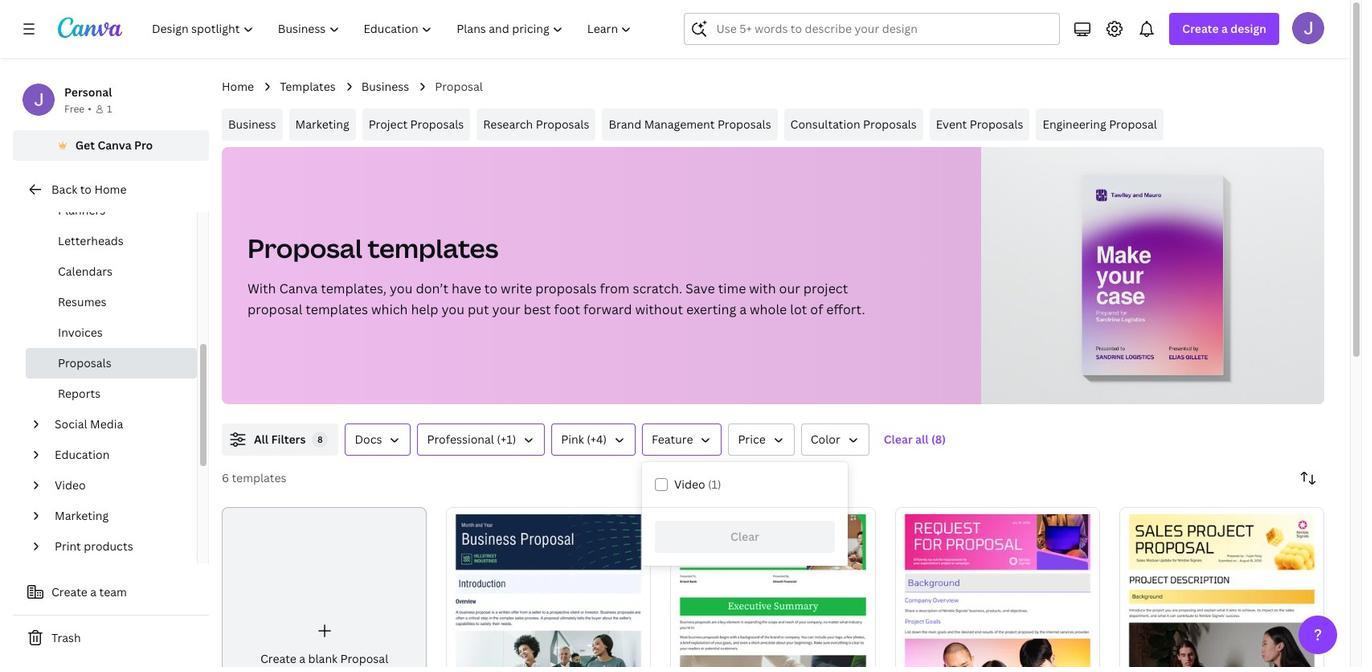 Task type: locate. For each thing, give the bounding box(es) containing it.
engineering proposal link
[[1037, 109, 1164, 141]]

calendars
[[58, 264, 113, 279]]

you up which
[[390, 280, 413, 297]]

clear inside button
[[884, 432, 913, 447]]

brand
[[609, 117, 642, 132]]

proposals inside 'event proposals' link
[[970, 117, 1024, 132]]

marketing link down templates link
[[289, 109, 356, 141]]

proposals inside research proposals link
[[536, 117, 590, 132]]

which
[[371, 301, 408, 318]]

with
[[750, 280, 776, 297]]

a left team
[[90, 584, 97, 600]]

video link
[[48, 470, 187, 501]]

(+4)
[[587, 432, 607, 447]]

1 horizontal spatial video
[[675, 477, 706, 492]]

•
[[88, 102, 92, 116]]

a
[[1222, 21, 1228, 36], [740, 301, 747, 318], [90, 584, 97, 600], [299, 651, 306, 667]]

0 vertical spatial templates
[[368, 231, 499, 265]]

create left blank
[[260, 651, 297, 667]]

to up put
[[485, 280, 498, 297]]

consultation proposals
[[791, 117, 917, 132]]

social media link
[[48, 409, 187, 440]]

pro
[[134, 137, 153, 153]]

1 horizontal spatial clear
[[884, 432, 913, 447]]

feature button
[[642, 424, 722, 456]]

0 vertical spatial marketing
[[296, 117, 349, 132]]

1 vertical spatial to
[[485, 280, 498, 297]]

a left blank
[[299, 651, 306, 667]]

don't
[[416, 280, 449, 297]]

business
[[362, 79, 409, 94], [228, 117, 276, 132]]

0 horizontal spatial canva
[[98, 137, 132, 153]]

resumes
[[58, 294, 107, 310]]

canva for get
[[98, 137, 132, 153]]

(8)
[[932, 432, 946, 447]]

proposals right research
[[536, 117, 590, 132]]

back
[[51, 182, 77, 197]]

proposals inside consultation proposals "link"
[[864, 117, 917, 132]]

lot
[[790, 301, 808, 318]]

0 horizontal spatial marketing link
[[48, 501, 187, 531]]

create left team
[[51, 584, 88, 600]]

(1)
[[708, 477, 722, 492]]

request for proposal professional doc in purple pink yellow tactile 3d style image
[[895, 507, 1100, 667]]

proposals down invoices
[[58, 355, 112, 371]]

1 vertical spatial canva
[[279, 280, 318, 297]]

proposals
[[410, 117, 464, 132], [536, 117, 590, 132], [718, 117, 772, 132], [864, 117, 917, 132], [970, 117, 1024, 132], [58, 355, 112, 371]]

1 horizontal spatial create
[[260, 651, 297, 667]]

feature
[[652, 432, 693, 447]]

team
[[99, 584, 127, 600]]

a for create a blank proposal
[[299, 651, 306, 667]]

top level navigation element
[[142, 13, 646, 45]]

business link down "home" link
[[222, 109, 283, 141]]

1 horizontal spatial marketing link
[[289, 109, 356, 141]]

price
[[738, 432, 766, 447]]

whole
[[750, 301, 787, 318]]

video left "(1)"
[[675, 477, 706, 492]]

create
[[1183, 21, 1219, 36], [51, 584, 88, 600], [260, 651, 297, 667]]

print
[[55, 539, 81, 554]]

to up planners
[[80, 182, 92, 197]]

proposal templates image
[[982, 147, 1325, 404], [1083, 175, 1224, 375]]

canva inside button
[[98, 137, 132, 153]]

create a blank proposal link
[[222, 507, 427, 667]]

home left templates
[[222, 79, 254, 94]]

0 vertical spatial you
[[390, 280, 413, 297]]

marketing down templates link
[[296, 117, 349, 132]]

1 vertical spatial you
[[442, 301, 465, 318]]

canva left pro
[[98, 137, 132, 153]]

create for create a blank proposal
[[260, 651, 297, 667]]

price button
[[729, 424, 795, 456]]

business down "home" link
[[228, 117, 276, 132]]

1 vertical spatial business link
[[222, 109, 283, 141]]

1 vertical spatial business
[[228, 117, 276, 132]]

templates
[[368, 231, 499, 265], [306, 301, 368, 318], [232, 470, 287, 486]]

a inside dropdown button
[[1222, 21, 1228, 36]]

1 vertical spatial marketing
[[55, 508, 109, 523]]

marketing link
[[289, 109, 356, 141], [48, 501, 187, 531]]

color button
[[801, 424, 870, 456]]

1 vertical spatial create
[[51, 584, 88, 600]]

proposals right the event
[[970, 117, 1024, 132]]

to
[[80, 182, 92, 197], [485, 280, 498, 297]]

None search field
[[685, 13, 1061, 45]]

0 vertical spatial home
[[222, 79, 254, 94]]

0 vertical spatial to
[[80, 182, 92, 197]]

6 templates
[[222, 470, 287, 486]]

research proposals link
[[477, 109, 596, 141]]

0 vertical spatial marketing link
[[289, 109, 356, 141]]

video (1)
[[675, 477, 722, 492]]

0 vertical spatial canva
[[98, 137, 132, 153]]

canva up proposal
[[279, 280, 318, 297]]

create left the design
[[1183, 21, 1219, 36]]

1 horizontal spatial to
[[485, 280, 498, 297]]

proposals left the event
[[864, 117, 917, 132]]

proposals right project
[[410, 117, 464, 132]]

engineering proposal
[[1043, 117, 1158, 132]]

resumes link
[[26, 287, 197, 318]]

create a blank proposal
[[260, 651, 389, 667]]

home up planners
[[94, 182, 127, 197]]

proposals inside project proposals link
[[410, 117, 464, 132]]

2 horizontal spatial create
[[1183, 21, 1219, 36]]

2 vertical spatial templates
[[232, 470, 287, 486]]

1 vertical spatial clear
[[731, 529, 760, 544]]

proposals for research proposals
[[536, 117, 590, 132]]

proposal
[[435, 79, 483, 94], [1110, 117, 1158, 132], [248, 231, 363, 265], [340, 651, 389, 667]]

with
[[248, 280, 276, 297]]

a inside button
[[90, 584, 97, 600]]

docs
[[355, 432, 382, 447]]

0 horizontal spatial business link
[[222, 109, 283, 141]]

have
[[452, 280, 481, 297]]

back to home link
[[13, 174, 209, 206]]

1 horizontal spatial you
[[442, 301, 465, 318]]

create inside dropdown button
[[1183, 21, 1219, 36]]

a inside with canva templates, you don't have to  write proposals from scratch. save time with our project proposal templates which help you put your best foot forward without exerting a whole lot of effort.
[[740, 301, 747, 318]]

video down education
[[55, 478, 86, 493]]

0 horizontal spatial to
[[80, 182, 92, 197]]

event
[[936, 117, 967, 132]]

0 horizontal spatial create
[[51, 584, 88, 600]]

business link up project
[[362, 78, 409, 96]]

templates up don't
[[368, 231, 499, 265]]

personal
[[64, 84, 112, 100]]

business proposal professional doc in green white traditional corporate style image
[[671, 507, 876, 667]]

1 horizontal spatial home
[[222, 79, 254, 94]]

2 vertical spatial create
[[260, 651, 297, 667]]

business up project
[[362, 79, 409, 94]]

you down the have
[[442, 301, 465, 318]]

0 vertical spatial business
[[362, 79, 409, 94]]

0 vertical spatial clear
[[884, 432, 913, 447]]

a left the design
[[1222, 21, 1228, 36]]

all filters
[[254, 432, 306, 447]]

0 horizontal spatial home
[[94, 182, 127, 197]]

your
[[492, 301, 521, 318]]

create a team
[[51, 584, 127, 600]]

event proposals link
[[930, 109, 1030, 141]]

a for create a design
[[1222, 21, 1228, 36]]

create inside button
[[51, 584, 88, 600]]

marketing
[[296, 117, 349, 132], [55, 508, 109, 523]]

1 vertical spatial templates
[[306, 301, 368, 318]]

docs button
[[345, 424, 411, 456]]

you
[[390, 280, 413, 297], [442, 301, 465, 318]]

proposals right management
[[718, 117, 772, 132]]

1 horizontal spatial business link
[[362, 78, 409, 96]]

canva
[[98, 137, 132, 153], [279, 280, 318, 297]]

canva inside with canva templates, you don't have to  write proposals from scratch. save time with our project proposal templates which help you put your best foot forward without exerting a whole lot of effort.
[[279, 280, 318, 297]]

0 horizontal spatial you
[[390, 280, 413, 297]]

letterheads link
[[26, 226, 197, 256]]

0 horizontal spatial video
[[55, 478, 86, 493]]

marketing up print products
[[55, 508, 109, 523]]

1 horizontal spatial marketing
[[296, 117, 349, 132]]

marketing link up products
[[48, 501, 187, 531]]

proposals
[[536, 280, 597, 297]]

1 horizontal spatial canva
[[279, 280, 318, 297]]

templates down templates,
[[306, 301, 368, 318]]

clear inside 'button'
[[731, 529, 760, 544]]

print products
[[55, 539, 133, 554]]

templates right 6
[[232, 470, 287, 486]]

0 vertical spatial create
[[1183, 21, 1219, 36]]

create a design
[[1183, 21, 1267, 36]]

0 horizontal spatial clear
[[731, 529, 760, 544]]

a down time
[[740, 301, 747, 318]]

with canva templates, you don't have to  write proposals from scratch. save time with our project proposal templates which help you put your best foot forward without exerting a whole lot of effort.
[[248, 280, 866, 318]]

clear all (8)
[[884, 432, 946, 447]]



Task type: describe. For each thing, give the bounding box(es) containing it.
templates,
[[321, 280, 387, 297]]

project proposals link
[[362, 109, 471, 141]]

proposal
[[248, 301, 303, 318]]

home link
[[222, 78, 254, 96]]

pink (+4)
[[561, 432, 607, 447]]

to inside with canva templates, you don't have to  write proposals from scratch. save time with our project proposal templates which help you put your best foot forward without exerting a whole lot of effort.
[[485, 280, 498, 297]]

write
[[501, 280, 532, 297]]

1 vertical spatial marketing link
[[48, 501, 187, 531]]

templates
[[280, 79, 336, 94]]

effort.
[[827, 301, 866, 318]]

save
[[686, 280, 715, 297]]

jacob simon image
[[1293, 12, 1325, 44]]

scratch.
[[633, 280, 683, 297]]

best
[[524, 301, 551, 318]]

clear for clear
[[731, 529, 760, 544]]

pink (+4) button
[[552, 424, 636, 456]]

templates link
[[280, 78, 336, 96]]

proposal right engineering
[[1110, 117, 1158, 132]]

exerting
[[687, 301, 737, 318]]

get canva pro
[[75, 137, 153, 153]]

business proposal professional doc in dark blue green abstract professional style image
[[446, 507, 652, 667]]

proposals for project proposals
[[410, 117, 464, 132]]

invoices
[[58, 325, 103, 340]]

proposal up the project proposals
[[435, 79, 483, 94]]

1
[[107, 102, 112, 116]]

education link
[[48, 440, 187, 470]]

6
[[222, 470, 229, 486]]

foot
[[554, 301, 580, 318]]

clear all (8) button
[[876, 424, 954, 456]]

research
[[483, 117, 533, 132]]

proposals for consultation proposals
[[864, 117, 917, 132]]

proposals inside the brand management proposals link
[[718, 117, 772, 132]]

templates inside with canva templates, you don't have to  write proposals from scratch. save time with our project proposal templates which help you put your best foot forward without exerting a whole lot of effort.
[[306, 301, 368, 318]]

templates for proposal templates
[[368, 231, 499, 265]]

products
[[84, 539, 133, 554]]

1 horizontal spatial business
[[362, 79, 409, 94]]

management
[[644, 117, 715, 132]]

0 horizontal spatial marketing
[[55, 508, 109, 523]]

templates for 6 templates
[[232, 470, 287, 486]]

engineering
[[1043, 117, 1107, 132]]

consultation
[[791, 117, 861, 132]]

letterheads
[[58, 233, 124, 248]]

planners
[[58, 203, 105, 218]]

without
[[636, 301, 683, 318]]

planners link
[[26, 195, 197, 226]]

reports
[[58, 386, 101, 401]]

create for create a design
[[1183, 21, 1219, 36]]

8
[[318, 433, 323, 445]]

all
[[916, 432, 929, 447]]

of
[[811, 301, 824, 318]]

professional (+1) button
[[418, 424, 545, 456]]

video for video (1)
[[675, 477, 706, 492]]

put
[[468, 301, 489, 318]]

8 filter options selected element
[[312, 432, 328, 448]]

video for video
[[55, 478, 86, 493]]

proposal up the with
[[248, 231, 363, 265]]

proposal right blank
[[340, 651, 389, 667]]

media
[[90, 416, 123, 432]]

0 vertical spatial business link
[[362, 78, 409, 96]]

back to home
[[51, 182, 127, 197]]

free
[[64, 102, 85, 116]]

Sort by button
[[1293, 462, 1325, 494]]

help
[[411, 301, 439, 318]]

time
[[718, 280, 746, 297]]

event proposals
[[936, 117, 1024, 132]]

blank
[[308, 651, 338, 667]]

filters
[[271, 432, 306, 447]]

brand management proposals
[[609, 117, 772, 132]]

create a design button
[[1170, 13, 1280, 45]]

design
[[1231, 21, 1267, 36]]

from
[[600, 280, 630, 297]]

consultation proposals link
[[784, 109, 924, 141]]

project
[[369, 117, 408, 132]]

social
[[55, 416, 87, 432]]

project proposals
[[369, 117, 464, 132]]

brand management proposals link
[[603, 109, 778, 141]]

reports link
[[26, 379, 197, 409]]

forward
[[584, 301, 632, 318]]

clear button
[[655, 521, 835, 553]]

calendars link
[[26, 256, 197, 287]]

create a blank proposal element
[[222, 507, 427, 667]]

create for create a team
[[51, 584, 88, 600]]

research proposals
[[483, 117, 590, 132]]

get
[[75, 137, 95, 153]]

project
[[804, 280, 848, 297]]

1 vertical spatial home
[[94, 182, 127, 197]]

professional (+1)
[[427, 432, 516, 447]]

print products link
[[48, 531, 187, 562]]

our
[[779, 280, 801, 297]]

clear for clear all (8)
[[884, 432, 913, 447]]

all
[[254, 432, 269, 447]]

professional
[[427, 432, 494, 447]]

sales project proposal professional doc in yellow white pink tactile 3d style image
[[1120, 507, 1325, 667]]

education
[[55, 447, 110, 462]]

pink
[[561, 432, 584, 447]]

(+1)
[[497, 432, 516, 447]]

proposals for event proposals
[[970, 117, 1024, 132]]

color
[[811, 432, 841, 447]]

create a team button
[[13, 576, 209, 609]]

trash
[[51, 630, 81, 646]]

a for create a team
[[90, 584, 97, 600]]

0 horizontal spatial business
[[228, 117, 276, 132]]

proposal templates
[[248, 231, 499, 265]]

canva for with
[[279, 280, 318, 297]]

Search search field
[[717, 14, 1050, 44]]



Task type: vqa. For each thing, say whether or not it's contained in the screenshot.
Maps
no



